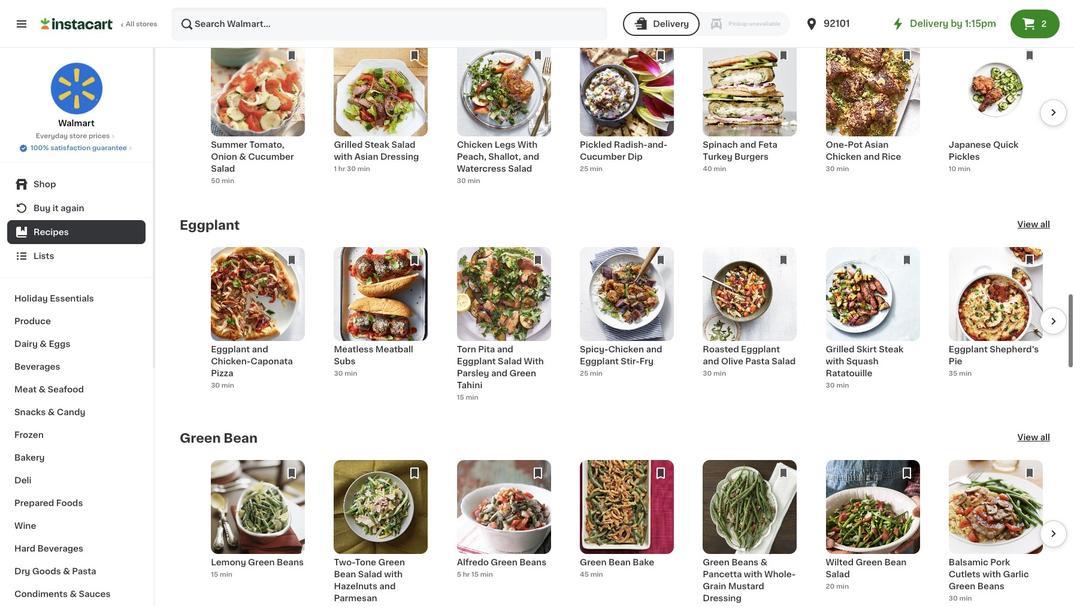 Task type: vqa. For each thing, say whether or not it's contained in the screenshot.


Task type: locate. For each thing, give the bounding box(es) containing it.
min down "lemony"
[[220, 571, 232, 577]]

1 vertical spatial dressing
[[703, 594, 742, 602]]

30 down subs
[[334, 369, 343, 376]]

grilled
[[334, 140, 363, 148], [826, 345, 855, 353]]

meatball
[[376, 345, 413, 353]]

2 all from the top
[[1041, 219, 1050, 228]]

condiments & sauces link
[[7, 584, 146, 606]]

30 min down watercress
[[457, 177, 480, 183]]

pickled radish-and- cucumber dip
[[580, 140, 668, 160]]

1 view all from the top
[[1018, 14, 1050, 23]]

0 horizontal spatial grilled
[[334, 140, 363, 148]]

min down spicy- at bottom
[[590, 369, 603, 376]]

0 vertical spatial grilled
[[334, 140, 363, 148]]

hr right the 5
[[463, 571, 470, 577]]

steak up 1 hr 30 min
[[365, 140, 389, 148]]

all for eggplant
[[1041, 219, 1050, 228]]

chicken down one-
[[826, 152, 862, 160]]

& up whole- at the bottom right of the page
[[761, 558, 768, 566]]

asian up the rice
[[865, 140, 889, 148]]

spicy-
[[580, 345, 608, 353]]

tomato,
[[249, 140, 284, 148]]

with for grilled skirt steak with squash ratatouille
[[826, 357, 844, 365]]

recipe card group containing summer tomato, onion & cucumber salad
[[211, 41, 305, 189]]

eggplant up parsley
[[457, 357, 496, 365]]

1 item carousel region from the top
[[180, 41, 1067, 189]]

min for green bean bake
[[591, 571, 603, 577]]

15
[[457, 393, 464, 400], [211, 571, 218, 577], [472, 571, 479, 577]]

1 all from the top
[[1041, 14, 1050, 23]]

chicken legs with peach, shallot, and watercress salad
[[457, 140, 539, 172]]

chicken inside spicy-chicken and eggplant stir-fry
[[608, 345, 644, 353]]

0 horizontal spatial steak
[[365, 140, 389, 148]]

min for spinach and feta turkey burgers
[[714, 165, 727, 171]]

min down "grilled steak salad with asian dressing"
[[358, 165, 370, 171]]

0 horizontal spatial delivery
[[653, 20, 689, 28]]

recipe card group containing eggplant and chicken-caponata pizza
[[211, 246, 305, 394]]

item carousel region containing summer tomato, onion & cucumber salad
[[180, 41, 1067, 189]]

with inside grilled skirt steak with squash ratatouille
[[826, 357, 844, 365]]

30 min for balsamic pork cutlets with garlic green beans
[[949, 594, 972, 601]]

1 horizontal spatial dressing
[[703, 594, 742, 602]]

min for eggplant shepherd's pie
[[959, 369, 972, 376]]

hr
[[338, 165, 345, 171], [463, 571, 470, 577]]

pasta right olive on the right bottom
[[746, 357, 770, 365]]

30 min for eggplant and chicken-caponata pizza
[[211, 381, 234, 388]]

asian up 1 hr 30 min
[[355, 152, 378, 160]]

bakery
[[14, 454, 45, 463]]

onion
[[211, 152, 237, 160]]

1 vertical spatial chicken
[[826, 152, 862, 160]]

min right 10
[[958, 165, 971, 171]]

eggplant inside roasted eggplant and olive pasta salad
[[741, 345, 780, 353]]

30
[[347, 165, 356, 171], [826, 165, 835, 171], [457, 177, 466, 183], [334, 369, 343, 376], [703, 369, 712, 376], [211, 381, 220, 388], [826, 381, 835, 388], [949, 594, 958, 601]]

pita
[[478, 345, 495, 353]]

30 min down pizza
[[211, 381, 234, 388]]

again
[[61, 204, 84, 213]]

1 vertical spatial all
[[1041, 219, 1050, 228]]

0 horizontal spatial chicken
[[457, 140, 493, 148]]

1 horizontal spatial 15
[[457, 393, 464, 400]]

min for spicy-chicken and eggplant stir-fry
[[590, 369, 603, 376]]

min for one-pot asian chicken and rice
[[837, 165, 849, 171]]

green bean
[[180, 431, 258, 444]]

pasta up condiments & sauces link
[[72, 568, 96, 576]]

2 vertical spatial item carousel region
[[180, 459, 1067, 607]]

and up burgers
[[740, 140, 756, 148]]

recipes
[[34, 228, 69, 237]]

2 horizontal spatial 15
[[472, 571, 479, 577]]

cucumber inside summer tomato, onion & cucumber salad
[[248, 152, 294, 160]]

eggplant up olive on the right bottom
[[741, 345, 780, 353]]

salad inside summer tomato, onion & cucumber salad
[[211, 164, 235, 172]]

3 view all from the top
[[1018, 432, 1050, 441]]

1 vertical spatial beverages
[[37, 545, 83, 554]]

eggplant down spicy- at bottom
[[580, 357, 619, 365]]

2 vertical spatial view all link
[[1018, 431, 1050, 445]]

15 min for lemony green beans
[[211, 571, 232, 577]]

chicken up stir- on the right bottom
[[608, 345, 644, 353]]

japanese quick pickles
[[949, 140, 1019, 160]]

min down pizza
[[222, 381, 234, 388]]

item carousel region
[[180, 41, 1067, 189], [180, 246, 1067, 402], [180, 459, 1067, 607]]

0 vertical spatial 15 min
[[457, 393, 478, 400]]

chicken up peach,
[[457, 140, 493, 148]]

eggplant up pie
[[949, 345, 988, 353]]

15 down the tahini on the bottom left
[[457, 393, 464, 400]]

min down cutlets
[[960, 594, 972, 601]]

2 view all from the top
[[1018, 219, 1050, 228]]

grilled for squash
[[826, 345, 855, 353]]

burgers
[[735, 152, 769, 160]]

lemony
[[211, 558, 246, 566]]

green inside the torn pita and eggplant salad with parsley and green tahini
[[510, 368, 536, 377]]

chicken inside the chicken legs with peach, shallot, and watercress salad
[[457, 140, 493, 148]]

min right 20 in the bottom right of the page
[[836, 583, 849, 589]]

beverages up dry goods & pasta
[[37, 545, 83, 554]]

2 view all link from the top
[[1018, 218, 1050, 232]]

0 vertical spatial view all link
[[1018, 13, 1050, 27]]

10 min
[[949, 165, 971, 171]]

3 item carousel region from the top
[[180, 459, 1067, 607]]

5
[[457, 571, 461, 577]]

hr for alfredo green beans
[[463, 571, 470, 577]]

& right goods
[[63, 568, 70, 576]]

100% satisfaction guarantee button
[[19, 141, 134, 153]]

1 view all link from the top
[[1018, 13, 1050, 27]]

and down roasted
[[703, 357, 719, 365]]

1 vertical spatial view all link
[[1018, 218, 1050, 232]]

shallot,
[[489, 152, 521, 160]]

and right hazelnuts
[[379, 582, 396, 590]]

frozen link
[[7, 424, 146, 447]]

& down summer
[[239, 152, 246, 160]]

item carousel region containing lemony green beans
[[180, 459, 1067, 607]]

1 horizontal spatial delivery
[[910, 19, 949, 28]]

tahini
[[457, 380, 483, 389]]

1 vertical spatial with
[[524, 357, 544, 365]]

30 down ratatouille
[[826, 381, 835, 388]]

30 down watercress
[[457, 177, 466, 183]]

2 horizontal spatial chicken
[[826, 152, 862, 160]]

all for green bean
[[1041, 432, 1050, 441]]

1 vertical spatial view
[[1018, 219, 1038, 228]]

recipe card group containing grilled steak salad with asian dressing
[[334, 41, 428, 189]]

min for japanese quick pickles
[[958, 165, 971, 171]]

cutlets
[[949, 570, 981, 578]]

100%
[[31, 145, 49, 152]]

0 vertical spatial item carousel region
[[180, 41, 1067, 189]]

1 horizontal spatial hr
[[463, 571, 470, 577]]

0 vertical spatial steak
[[365, 140, 389, 148]]

min down turkey
[[714, 165, 727, 171]]

delivery inside button
[[653, 20, 689, 28]]

25 down spicy- at bottom
[[580, 369, 589, 376]]

30 min for meatless meatball subs
[[334, 369, 357, 376]]

15 min down the tahini on the bottom left
[[457, 393, 478, 400]]

and right shallot,
[[523, 152, 539, 160]]

fry
[[640, 357, 654, 365]]

bean inside two-tone green bean salad with hazelnuts and parmesan
[[334, 570, 356, 578]]

30 min down one-
[[826, 165, 849, 171]]

30 for roasted eggplant and olive pasta salad
[[703, 369, 712, 376]]

and left the rice
[[864, 152, 880, 160]]

15 down "lemony"
[[211, 571, 218, 577]]

with inside the chicken legs with peach, shallot, and watercress salad
[[518, 140, 538, 148]]

0 horizontal spatial asian
[[355, 152, 378, 160]]

2 vertical spatial chicken
[[608, 345, 644, 353]]

25 min down pickled
[[580, 165, 603, 171]]

view all for cucumber
[[1018, 14, 1050, 23]]

0 vertical spatial hr
[[338, 165, 345, 171]]

1 vertical spatial hr
[[463, 571, 470, 577]]

30 min down ratatouille
[[826, 381, 849, 388]]

view all link
[[1018, 13, 1050, 27], [1018, 218, 1050, 232], [1018, 431, 1050, 445]]

min down watercress
[[468, 177, 480, 183]]

recipe card group containing alfredo green beans
[[457, 459, 551, 607]]

0 vertical spatial all
[[1041, 14, 1050, 23]]

2 vertical spatial view all
[[1018, 432, 1050, 441]]

min right 45
[[591, 571, 603, 577]]

1 vertical spatial 25
[[580, 369, 589, 376]]

delivery by 1:15pm
[[910, 19, 996, 28]]

two-tone green bean salad with hazelnuts and parmesan link
[[334, 459, 428, 607]]

1 vertical spatial item carousel region
[[180, 246, 1067, 402]]

rice
[[882, 152, 901, 160]]

1 vertical spatial asian
[[355, 152, 378, 160]]

min down subs
[[345, 369, 357, 376]]

min for summer tomato, onion & cucumber salad
[[222, 177, 234, 183]]

grilled steak salad with asian dressing
[[334, 140, 419, 160]]

torn
[[457, 345, 476, 353]]

0 horizontal spatial 15 min
[[211, 571, 232, 577]]

0 horizontal spatial hr
[[338, 165, 345, 171]]

& inside green beans & pancetta with whole- grain mustard dressing
[[761, 558, 768, 566]]

0 vertical spatial 25 min
[[580, 165, 603, 171]]

grilled up 1 hr 30 min
[[334, 140, 363, 148]]

salad inside the torn pita and eggplant salad with parsley and green tahini
[[498, 357, 522, 365]]

1 25 min from the top
[[580, 165, 603, 171]]

0 vertical spatial chicken
[[457, 140, 493, 148]]

1 horizontal spatial grilled
[[826, 345, 855, 353]]

salad inside roasted eggplant and olive pasta salad
[[772, 357, 796, 365]]

item carousel region for eggplant
[[180, 246, 1067, 402]]

recipe card group containing japanese quick pickles
[[949, 41, 1043, 189]]

1 view from the top
[[1018, 14, 1038, 23]]

it
[[53, 204, 59, 213]]

1 horizontal spatial pasta
[[746, 357, 770, 365]]

beverages inside beverages link
[[14, 363, 60, 371]]

view all link for eggplant
[[1018, 218, 1050, 232]]

beverages link
[[7, 356, 146, 379]]

1 horizontal spatial steak
[[879, 345, 904, 353]]

recipe card group containing spicy-chicken and eggplant stir-fry
[[580, 246, 674, 394]]

3 view all link from the top
[[1018, 431, 1050, 445]]

1 horizontal spatial chicken
[[608, 345, 644, 353]]

0 vertical spatial beverages
[[14, 363, 60, 371]]

recipe card group containing pickled radish-and- cucumber dip
[[580, 41, 674, 189]]

with inside green beans & pancetta with whole- grain mustard dressing
[[744, 570, 763, 578]]

min down olive on the right bottom
[[714, 369, 726, 376]]

2 item carousel region from the top
[[180, 246, 1067, 402]]

min for roasted eggplant and olive pasta salad
[[714, 369, 726, 376]]

30 down cutlets
[[949, 594, 958, 601]]

1 vertical spatial steak
[[879, 345, 904, 353]]

recipe card group containing one-pot asian chicken and rice
[[826, 41, 920, 189]]

min down the tahini on the bottom left
[[466, 393, 478, 400]]

30 min down olive on the right bottom
[[703, 369, 726, 376]]

olive
[[721, 357, 744, 365]]

1 vertical spatial grilled
[[826, 345, 855, 353]]

15 min down "lemony"
[[211, 571, 232, 577]]

min for pickled radish-and- cucumber dip
[[590, 165, 603, 171]]

and inside roasted eggplant and olive pasta salad
[[703, 357, 719, 365]]

salad
[[391, 140, 416, 148], [211, 164, 235, 172], [508, 164, 532, 172], [498, 357, 522, 365], [772, 357, 796, 365], [358, 570, 382, 578], [826, 570, 850, 578]]

0 vertical spatial dressing
[[380, 152, 419, 160]]

deli
[[14, 477, 31, 485]]

and up fry
[[646, 345, 662, 353]]

view all for green bean
[[1018, 432, 1050, 441]]

recipe card group containing meatless meatball subs
[[334, 246, 428, 394]]

view for cucumber
[[1018, 14, 1038, 23]]

eggplant up chicken-
[[211, 345, 250, 353]]

delivery button
[[623, 12, 700, 36]]

grilled up squash
[[826, 345, 855, 353]]

grilled inside "grilled steak salad with asian dressing"
[[334, 140, 363, 148]]

min down pickled
[[590, 165, 603, 171]]

with
[[334, 152, 352, 160], [826, 357, 844, 365], [384, 570, 403, 578], [744, 570, 763, 578], [983, 570, 1001, 578]]

with inside "grilled steak salad with asian dressing"
[[334, 152, 352, 160]]

hr right 1 on the top of page
[[338, 165, 345, 171]]

summer tomato, onion & cucumber salad
[[211, 140, 294, 172]]

with for grilled steak salad with asian dressing
[[334, 152, 352, 160]]

min for eggplant and chicken-caponata pizza
[[222, 381, 234, 388]]

25 min down spicy- at bottom
[[580, 369, 603, 376]]

pickled
[[580, 140, 612, 148]]

& inside summer tomato, onion & cucumber salad
[[239, 152, 246, 160]]

2 vertical spatial all
[[1041, 432, 1050, 441]]

None search field
[[171, 7, 608, 41]]

min down ratatouille
[[837, 381, 849, 388]]

dressing inside green beans & pancetta with whole- grain mustard dressing
[[703, 594, 742, 602]]

2 vertical spatial view
[[1018, 432, 1038, 441]]

pasta inside roasted eggplant and olive pasta salad
[[746, 357, 770, 365]]

30 down roasted
[[703, 369, 712, 376]]

1 horizontal spatial asian
[[865, 140, 889, 148]]

15 down the alfredo
[[472, 571, 479, 577]]

25 down pickled
[[580, 165, 589, 171]]

one-pot asian chicken and rice
[[826, 140, 901, 160]]

salad inside wilted green bean salad
[[826, 570, 850, 578]]

min down one-
[[837, 165, 849, 171]]

35 min
[[949, 369, 972, 376]]

steak right skirt
[[879, 345, 904, 353]]

min right 35
[[959, 369, 972, 376]]

recipe card group containing roasted eggplant and olive pasta salad
[[703, 246, 797, 394]]

2 25 min from the top
[[580, 369, 603, 376]]

1 25 from the top
[[580, 165, 589, 171]]

2 view from the top
[[1018, 219, 1038, 228]]

holiday essentials
[[14, 295, 94, 303]]

with inside two-tone green bean salad with hazelnuts and parmesan
[[384, 570, 403, 578]]

30 down one-
[[826, 165, 835, 171]]

15 min for torn pita and eggplant salad with parsley and green tahini
[[457, 393, 478, 400]]

0 horizontal spatial 15
[[211, 571, 218, 577]]

min right 50
[[222, 177, 234, 183]]

0 vertical spatial 25
[[580, 165, 589, 171]]

all
[[1041, 14, 1050, 23], [1041, 219, 1050, 228], [1041, 432, 1050, 441]]

salad inside "grilled steak salad with asian dressing"
[[391, 140, 416, 148]]

1 vertical spatial 25 min
[[580, 369, 603, 376]]

3 view from the top
[[1018, 432, 1038, 441]]

2 25 from the top
[[580, 369, 589, 376]]

produce link
[[7, 310, 146, 333]]

and up caponata
[[252, 345, 268, 353]]

view for green bean
[[1018, 432, 1038, 441]]

steak
[[365, 140, 389, 148], [879, 345, 904, 353]]

25 for eggplant
[[580, 369, 589, 376]]

min for balsamic pork cutlets with garlic green beans
[[960, 594, 972, 601]]

green inside balsamic pork cutlets with garlic green beans
[[949, 582, 976, 590]]

and inside spicy-chicken and eggplant stir-fry
[[646, 345, 662, 353]]

1 vertical spatial view all
[[1018, 219, 1050, 228]]

with for balsamic pork cutlets with garlic green beans
[[983, 570, 1001, 578]]

recipe card group containing balsamic pork cutlets with garlic green beans
[[949, 459, 1043, 607]]

beverages down dairy & eggs
[[14, 363, 60, 371]]

0 vertical spatial asian
[[865, 140, 889, 148]]

25 min for eggplant
[[580, 369, 603, 376]]

1 vertical spatial pasta
[[72, 568, 96, 576]]

cucumber inside pickled radish-and- cucumber dip
[[580, 152, 626, 160]]

0 horizontal spatial dressing
[[380, 152, 419, 160]]

0 vertical spatial view
[[1018, 14, 1038, 23]]

service type group
[[623, 12, 790, 36]]

turkey
[[703, 152, 733, 160]]

beans
[[277, 558, 304, 566], [520, 558, 547, 566], [732, 558, 759, 566], [978, 582, 1005, 590]]

item carousel region containing eggplant and chicken-caponata pizza
[[180, 246, 1067, 402]]

holiday essentials link
[[7, 288, 146, 310]]

view all
[[1018, 14, 1050, 23], [1018, 219, 1050, 228], [1018, 432, 1050, 441]]

produce
[[14, 318, 51, 326]]

hr for grilled steak salad with asian dressing
[[338, 165, 345, 171]]

3 all from the top
[[1041, 432, 1050, 441]]

dry
[[14, 568, 30, 576]]

30 down pizza
[[211, 381, 220, 388]]

1 vertical spatial 15 min
[[211, 571, 232, 577]]

hard beverages
[[14, 545, 83, 554]]

30 for meatless meatball subs
[[334, 369, 343, 376]]

with
[[518, 140, 538, 148], [524, 357, 544, 365]]

0 vertical spatial pasta
[[746, 357, 770, 365]]

hazelnuts
[[334, 582, 377, 590]]

green inside two-tone green bean salad with hazelnuts and parmesan
[[378, 558, 405, 566]]

grilled inside grilled skirt steak with squash ratatouille
[[826, 345, 855, 353]]

caponata
[[251, 357, 293, 365]]

30 min down cutlets
[[949, 594, 972, 601]]

steak inside grilled skirt steak with squash ratatouille
[[879, 345, 904, 353]]

with inside balsamic pork cutlets with garlic green beans
[[983, 570, 1001, 578]]

pasta
[[746, 357, 770, 365], [72, 568, 96, 576]]

dip
[[628, 152, 643, 160]]

hard
[[14, 545, 35, 554]]

recipe card group containing wilted green bean salad
[[826, 459, 920, 607]]

recipe card group
[[211, 41, 305, 189], [334, 41, 428, 189], [457, 41, 551, 189], [580, 41, 674, 189], [703, 41, 797, 189], [826, 41, 920, 189], [949, 41, 1043, 189], [211, 246, 305, 394], [334, 246, 428, 394], [457, 246, 551, 402], [580, 246, 674, 394], [703, 246, 797, 394], [826, 246, 920, 394], [949, 246, 1043, 394], [211, 459, 305, 607], [334, 459, 428, 607], [457, 459, 551, 607], [580, 459, 674, 607], [703, 459, 797, 607], [826, 459, 920, 607], [949, 459, 1043, 607]]

& right meat
[[39, 386, 46, 394]]

25 for cucumber
[[580, 165, 589, 171]]

foods
[[56, 500, 83, 508]]

bean inside wilted green bean salad
[[885, 558, 907, 566]]

peach,
[[457, 152, 486, 160]]

by
[[951, 19, 963, 28]]

green inside wilted green bean salad
[[856, 558, 883, 566]]

recipe card group containing green bean bake
[[580, 459, 674, 607]]

0 vertical spatial with
[[518, 140, 538, 148]]

0 vertical spatial view all
[[1018, 14, 1050, 23]]

with inside the torn pita and eggplant salad with parsley and green tahini
[[524, 357, 544, 365]]

asian inside 'one-pot asian chicken and rice'
[[865, 140, 889, 148]]

40
[[703, 165, 712, 171]]

30 min down subs
[[334, 369, 357, 376]]

1 horizontal spatial 15 min
[[457, 393, 478, 400]]



Task type: describe. For each thing, give the bounding box(es) containing it.
and right parsley
[[491, 368, 508, 377]]

shop
[[34, 180, 56, 189]]

& left "sauces"
[[70, 591, 77, 599]]

eggplant inside the eggplant shepherd's pie
[[949, 345, 988, 353]]

dry goods & pasta link
[[7, 561, 146, 584]]

chicken inside 'one-pot asian chicken and rice'
[[826, 152, 862, 160]]

balsamic
[[949, 558, 989, 566]]

40 min
[[703, 165, 727, 171]]

recipe card group containing torn pita and eggplant salad with parsley and green tahini
[[457, 246, 551, 402]]

wilted green bean salad
[[826, 558, 907, 578]]

& left "eggs" in the bottom left of the page
[[40, 340, 47, 349]]

30 for balsamic pork cutlets with garlic green beans
[[949, 594, 958, 601]]

prices
[[89, 133, 110, 140]]

spicy-chicken and eggplant stir-fry
[[580, 345, 662, 365]]

30 min for chicken legs with peach, shallot, and watercress salad
[[457, 177, 480, 183]]

steak inside "grilled steak salad with asian dressing"
[[365, 140, 389, 148]]

grain
[[703, 582, 726, 590]]

recipe card group containing chicken legs with peach, shallot, and watercress salad
[[457, 41, 551, 189]]

walmart
[[58, 119, 95, 128]]

30 right 1 on the top of page
[[347, 165, 356, 171]]

garlic
[[1003, 570, 1029, 578]]

min for grilled skirt steak with squash ratatouille
[[837, 381, 849, 388]]

pork
[[991, 558, 1010, 566]]

tone
[[355, 558, 376, 566]]

30 for one-pot asian chicken and rice
[[826, 165, 835, 171]]

item carousel region for cucumber
[[180, 41, 1067, 189]]

legs
[[495, 140, 516, 148]]

recipe card group containing green beans & pancetta with whole- grain mustard dressing
[[703, 459, 797, 607]]

snacks
[[14, 409, 46, 417]]

walmart logo image
[[50, 62, 103, 115]]

green bean bake
[[580, 558, 654, 566]]

condiments & sauces
[[14, 591, 111, 599]]

sauces
[[79, 591, 111, 599]]

beans inside balsamic pork cutlets with garlic green beans
[[978, 582, 1005, 590]]

meatless
[[334, 345, 374, 353]]

25 min for cucumber
[[580, 165, 603, 171]]

radish-
[[614, 140, 648, 148]]

guarantee
[[92, 145, 127, 152]]

ratatouille
[[826, 368, 873, 377]]

eggplant inside the torn pita and eggplant salad with parsley and green tahini
[[457, 357, 496, 365]]

meat & seafood
[[14, 386, 84, 394]]

view for eggplant
[[1018, 219, 1038, 228]]

2
[[1042, 20, 1047, 28]]

45
[[580, 571, 589, 577]]

two-
[[334, 558, 355, 566]]

everyday
[[36, 133, 68, 140]]

92101
[[824, 19, 850, 28]]

subs
[[334, 357, 356, 365]]

0 horizontal spatial pasta
[[72, 568, 96, 576]]

lemony green beans
[[211, 558, 304, 566]]

item carousel region for green bean
[[180, 459, 1067, 607]]

grilled for asian
[[334, 140, 363, 148]]

balsamic pork cutlets with garlic green beans
[[949, 558, 1029, 590]]

whole-
[[765, 570, 796, 578]]

20
[[826, 583, 835, 589]]

frozen
[[14, 431, 44, 440]]

30 for eggplant and chicken-caponata pizza
[[211, 381, 220, 388]]

30 min for grilled skirt steak with squash ratatouille
[[826, 381, 849, 388]]

30 min for roasted eggplant and olive pasta salad
[[703, 369, 726, 376]]

holiday
[[14, 295, 48, 303]]

dressing inside "grilled steak salad with asian dressing"
[[380, 152, 419, 160]]

15 for torn pita and eggplant salad with parsley and green tahini
[[457, 393, 464, 400]]

30 for chicken legs with peach, shallot, and watercress salad
[[457, 177, 466, 183]]

and right pita
[[497, 345, 513, 353]]

quick
[[993, 140, 1019, 148]]

recipe card group containing lemony green beans
[[211, 459, 305, 607]]

beans inside green beans & pancetta with whole- grain mustard dressing
[[732, 558, 759, 566]]

and inside the chicken legs with peach, shallot, and watercress salad
[[523, 152, 539, 160]]

skirt
[[857, 345, 877, 353]]

store
[[69, 133, 87, 140]]

walmart link
[[50, 62, 103, 129]]

wine
[[14, 522, 36, 531]]

15 for lemony green beans
[[211, 571, 218, 577]]

min for chicken legs with peach, shallot, and watercress salad
[[468, 177, 480, 183]]

grilled skirt steak with squash ratatouille
[[826, 345, 904, 377]]

lists
[[34, 252, 54, 261]]

92101 button
[[805, 7, 877, 41]]

min for torn pita and eggplant salad with parsley and green tahini
[[466, 393, 478, 400]]

spinach
[[703, 140, 738, 148]]

30 min for one-pot asian chicken and rice
[[826, 165, 849, 171]]

5 hr 15 min
[[457, 571, 493, 577]]

satisfaction
[[50, 145, 91, 152]]

and-
[[648, 140, 668, 148]]

buy
[[34, 204, 51, 213]]

recipe card group containing eggplant shepherd's pie
[[949, 246, 1043, 394]]

dry goods & pasta
[[14, 568, 96, 576]]

chicken-
[[211, 357, 251, 365]]

30 for grilled skirt steak with squash ratatouille
[[826, 381, 835, 388]]

hard beverages link
[[7, 538, 146, 561]]

mustard
[[728, 582, 764, 590]]

view all for eggplant
[[1018, 219, 1050, 228]]

Search field
[[173, 8, 606, 40]]

all for cucumber
[[1041, 14, 1050, 23]]

lists link
[[7, 244, 146, 268]]

prepared foods
[[14, 500, 83, 508]]

and inside 'one-pot asian chicken and rice'
[[864, 152, 880, 160]]

pizza
[[211, 368, 233, 377]]

roasted
[[703, 345, 739, 353]]

prepared foods link
[[7, 493, 146, 515]]

min down the alfredo
[[480, 571, 493, 577]]

salad inside two-tone green bean salad with hazelnuts and parmesan
[[358, 570, 382, 578]]

delivery for delivery by 1:15pm
[[910, 19, 949, 28]]

and inside eggplant and chicken-caponata pizza
[[252, 345, 268, 353]]

one-
[[826, 140, 848, 148]]

delivery for delivery
[[653, 20, 689, 28]]

bakery link
[[7, 447, 146, 470]]

candy
[[57, 409, 85, 417]]

recipes link
[[7, 220, 146, 244]]

asian inside "grilled steak salad with asian dressing"
[[355, 152, 378, 160]]

50 min
[[211, 177, 234, 183]]

instacart logo image
[[41, 17, 113, 31]]

eggs
[[49, 340, 70, 349]]

buy it again link
[[7, 197, 146, 220]]

salad inside the chicken legs with peach, shallot, and watercress salad
[[508, 164, 532, 172]]

snacks & candy link
[[7, 401, 146, 424]]

green beans & pancetta with whole- grain mustard dressing link
[[703, 459, 797, 607]]

view all link for green bean
[[1018, 431, 1050, 445]]

seafood
[[48, 386, 84, 394]]

feta
[[759, 140, 778, 148]]

view all link for cucumber
[[1018, 13, 1050, 27]]

1:15pm
[[965, 19, 996, 28]]

min for wilted green bean salad
[[836, 583, 849, 589]]

all stores
[[126, 21, 157, 28]]

wilted
[[826, 558, 854, 566]]

recipe card group containing two-tone green bean salad with hazelnuts and parmesan
[[334, 459, 428, 607]]

squash
[[847, 357, 879, 365]]

roasted eggplant and olive pasta salad
[[703, 345, 796, 365]]

recipe card group containing grilled skirt steak with squash ratatouille
[[826, 246, 920, 394]]

recipe card group containing spinach and feta turkey burgers
[[703, 41, 797, 189]]

snacks & candy
[[14, 409, 85, 417]]

spinach and feta turkey burgers
[[703, 140, 778, 160]]

dairy
[[14, 340, 38, 349]]

delivery by 1:15pm link
[[891, 17, 996, 31]]

alfredo green beans
[[457, 558, 547, 566]]

all stores link
[[41, 7, 158, 41]]

min for lemony green beans
[[220, 571, 232, 577]]

beverages inside hard beverages link
[[37, 545, 83, 554]]

min for meatless meatball subs
[[345, 369, 357, 376]]

pie
[[949, 357, 963, 365]]

20 min
[[826, 583, 849, 589]]

and inside 'spinach and feta turkey burgers'
[[740, 140, 756, 148]]

green inside green beans & pancetta with whole- grain mustard dressing
[[703, 558, 730, 566]]

eggplant inside spicy-chicken and eggplant stir-fry
[[580, 357, 619, 365]]

condiments
[[14, 591, 68, 599]]

and inside two-tone green bean salad with hazelnuts and parmesan
[[379, 582, 396, 590]]

watercress
[[457, 164, 506, 172]]

eggplant inside eggplant and chicken-caponata pizza
[[211, 345, 250, 353]]

pot
[[848, 140, 863, 148]]

& left 'candy'
[[48, 409, 55, 417]]

eggplant down 50
[[180, 218, 240, 231]]



